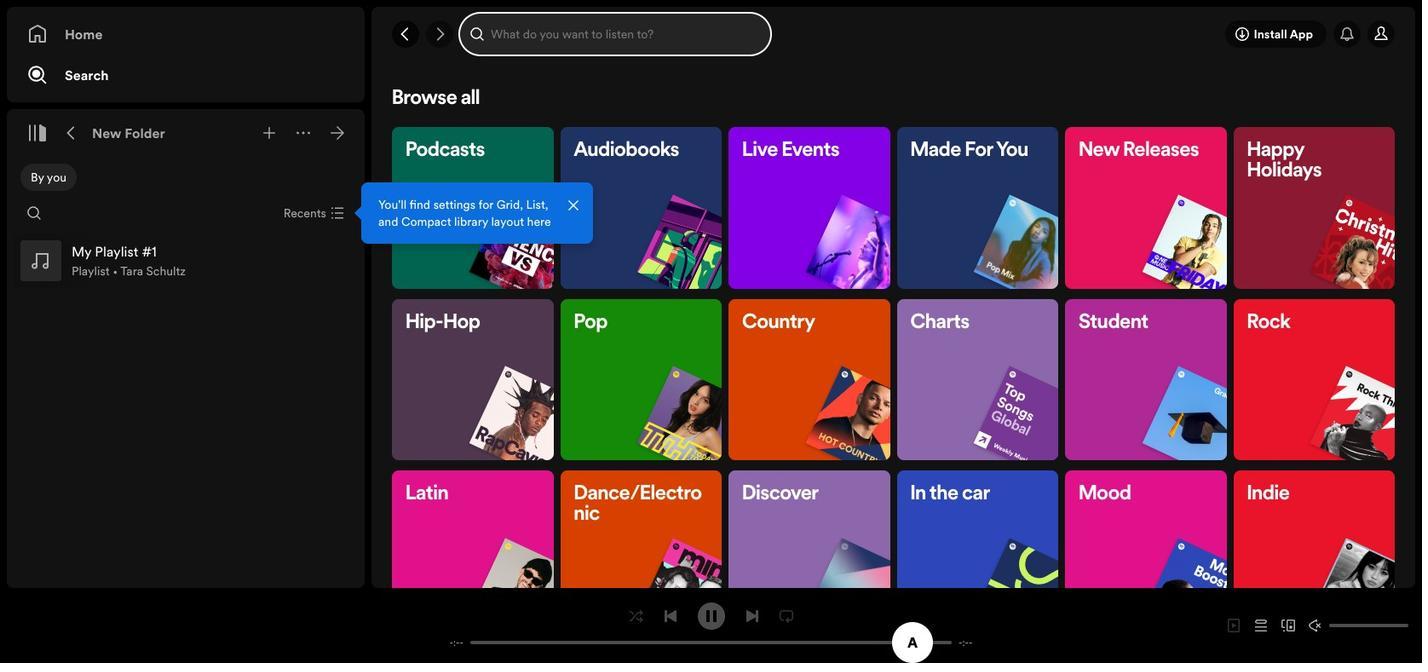Task type: locate. For each thing, give the bounding box(es) containing it.
none search field inside top bar and user menu element
[[460, 14, 771, 55]]

None search field
[[460, 14, 771, 55]]

go back image
[[399, 27, 413, 41]]

you'll find settings for grid, list, and compact library layout here
[[378, 196, 551, 230]]

playlist • tara schultz
[[72, 263, 186, 280]]

What do you want to listen to? field
[[460, 14, 771, 55]]

new inside button
[[92, 124, 121, 142]]

1 horizontal spatial :-
[[963, 636, 969, 649]]

group inside "main" element
[[14, 234, 358, 288]]

tara
[[121, 263, 143, 280]]

new inside browse all element
[[1079, 141, 1120, 161]]

schultz
[[146, 263, 186, 280]]

home link
[[27, 17, 344, 51]]

you
[[47, 169, 67, 186]]

new left folder on the left of the page
[[92, 124, 121, 142]]

library
[[454, 213, 488, 230]]

1 horizontal spatial -:--
[[959, 636, 973, 649]]

podcasts
[[406, 141, 485, 161]]

happy holidays link
[[1234, 127, 1423, 308]]

2 :- from the left
[[963, 636, 969, 649]]

previous image
[[664, 609, 677, 623]]

enable shuffle image
[[630, 609, 643, 623]]

mood link
[[1066, 471, 1227, 632]]

new
[[92, 124, 121, 142], [1079, 141, 1120, 161]]

charts link
[[897, 299, 1087, 479]]

app
[[1290, 26, 1314, 43]]

new left releases
[[1079, 141, 1120, 161]]

0 horizontal spatial new
[[92, 124, 121, 142]]

audiobooks link
[[561, 127, 751, 308]]

live events
[[743, 141, 840, 161]]

student
[[1079, 312, 1149, 333]]

made for you link
[[897, 127, 1087, 308]]

0 horizontal spatial -:--
[[450, 636, 464, 649]]

-
[[450, 636, 453, 649], [460, 636, 464, 649], [959, 636, 963, 649], [969, 636, 973, 649]]

hip-hop
[[406, 312, 481, 333]]

new releases
[[1079, 141, 1200, 161]]

None search field
[[20, 199, 48, 227]]

new folder button
[[89, 119, 169, 147]]

live
[[743, 141, 778, 161]]

group containing playlist
[[14, 234, 358, 288]]

0 horizontal spatial :-
[[453, 636, 460, 649]]

rock
[[1248, 312, 1291, 333]]

releases
[[1124, 141, 1200, 161]]

1 -:-- from the left
[[450, 636, 464, 649]]

holidays
[[1248, 161, 1323, 182]]

1 - from the left
[[450, 636, 453, 649]]

nic
[[574, 505, 600, 525]]

-:--
[[450, 636, 464, 649], [959, 636, 973, 649]]

audiobooks
[[574, 141, 680, 161]]

search link
[[27, 58, 344, 92]]

student link
[[1066, 299, 1256, 479]]

disable repeat image
[[780, 609, 793, 623]]

live events link
[[729, 127, 919, 308]]

1 horizontal spatial new
[[1079, 141, 1120, 161]]

dance/electro nic link
[[561, 471, 722, 632]]

browse
[[392, 89, 457, 109]]

you'll
[[378, 196, 407, 213]]

all
[[461, 89, 480, 109]]

search
[[65, 66, 109, 84]]

home
[[65, 25, 103, 43]]

in the car link
[[897, 471, 1059, 632]]

new releases link
[[1066, 127, 1256, 308]]

you
[[997, 141, 1029, 161]]

charts
[[911, 312, 970, 333]]

and
[[378, 213, 398, 230]]

events
[[782, 141, 840, 161]]

happy holidays
[[1248, 141, 1323, 182]]

group
[[14, 234, 358, 288]]

layout
[[491, 213, 524, 230]]

for
[[965, 141, 994, 161]]

playlist
[[72, 263, 110, 280]]

:-
[[453, 636, 460, 649], [963, 636, 969, 649]]

2 - from the left
[[460, 636, 464, 649]]



Task type: vqa. For each thing, say whether or not it's contained in the screenshot.
third Explicit element from the bottom of the Next up tree grid
no



Task type: describe. For each thing, give the bounding box(es) containing it.
folder
[[125, 124, 165, 142]]

Disable repeat checkbox
[[773, 602, 800, 630]]

3 - from the left
[[959, 636, 963, 649]]

discover link
[[729, 471, 890, 632]]

install
[[1254, 26, 1288, 43]]

connect to a device image
[[1282, 619, 1296, 633]]

indie
[[1248, 484, 1290, 505]]

pop
[[574, 312, 608, 333]]

browse all element
[[392, 89, 1423, 663]]

top bar and user menu element
[[372, 7, 1416, 61]]

by you
[[31, 169, 67, 186]]

the
[[930, 484, 959, 505]]

browse all
[[392, 89, 480, 109]]

in the car
[[911, 484, 991, 505]]

in
[[911, 484, 927, 505]]

happy
[[1248, 141, 1305, 161]]

hip-hop link
[[392, 299, 582, 479]]

dance/electro nic
[[574, 484, 702, 525]]

2 -:-- from the left
[[959, 636, 973, 649]]

next image
[[745, 609, 759, 623]]

player controls element
[[430, 602, 993, 649]]

dance/electro
[[574, 484, 702, 505]]

none search field inside "main" element
[[20, 199, 48, 227]]

find
[[410, 196, 431, 213]]

search in your library image
[[27, 206, 41, 220]]

1 :- from the left
[[453, 636, 460, 649]]

rock link
[[1234, 299, 1423, 479]]

country link
[[729, 299, 919, 479]]

go forward image
[[433, 27, 447, 41]]

by
[[31, 169, 44, 186]]

new folder
[[92, 124, 165, 142]]

podcasts link
[[392, 127, 582, 308]]

what's new image
[[1341, 27, 1355, 41]]

hip-
[[406, 312, 444, 333]]

mood
[[1079, 484, 1132, 505]]

pause image
[[705, 609, 718, 623]]

you'll find settings for grid, list, and compact library layout here dialog
[[361, 182, 593, 244]]

new for new releases
[[1079, 141, 1120, 161]]

made
[[911, 141, 962, 161]]

latin
[[406, 484, 449, 505]]

indie link
[[1234, 471, 1395, 632]]

•
[[113, 263, 118, 280]]

made for you
[[911, 141, 1029, 161]]

Recents, List view field
[[270, 199, 355, 227]]

for
[[479, 196, 494, 213]]

list,
[[526, 196, 549, 213]]

By you checkbox
[[20, 164, 77, 191]]

here
[[527, 213, 551, 230]]

volume off image
[[1309, 619, 1323, 633]]

main element
[[7, 7, 593, 588]]

discover
[[743, 484, 819, 505]]

install app
[[1254, 26, 1314, 43]]

compact
[[401, 213, 451, 230]]

new for new folder
[[92, 124, 121, 142]]

settings
[[434, 196, 476, 213]]

pop link
[[561, 299, 751, 479]]

latin link
[[392, 471, 554, 632]]

car
[[963, 484, 991, 505]]

install app link
[[1226, 20, 1327, 48]]

4 - from the left
[[969, 636, 973, 649]]

hop
[[444, 312, 481, 333]]

recents
[[284, 205, 326, 222]]

country
[[743, 312, 816, 333]]

grid,
[[497, 196, 523, 213]]



